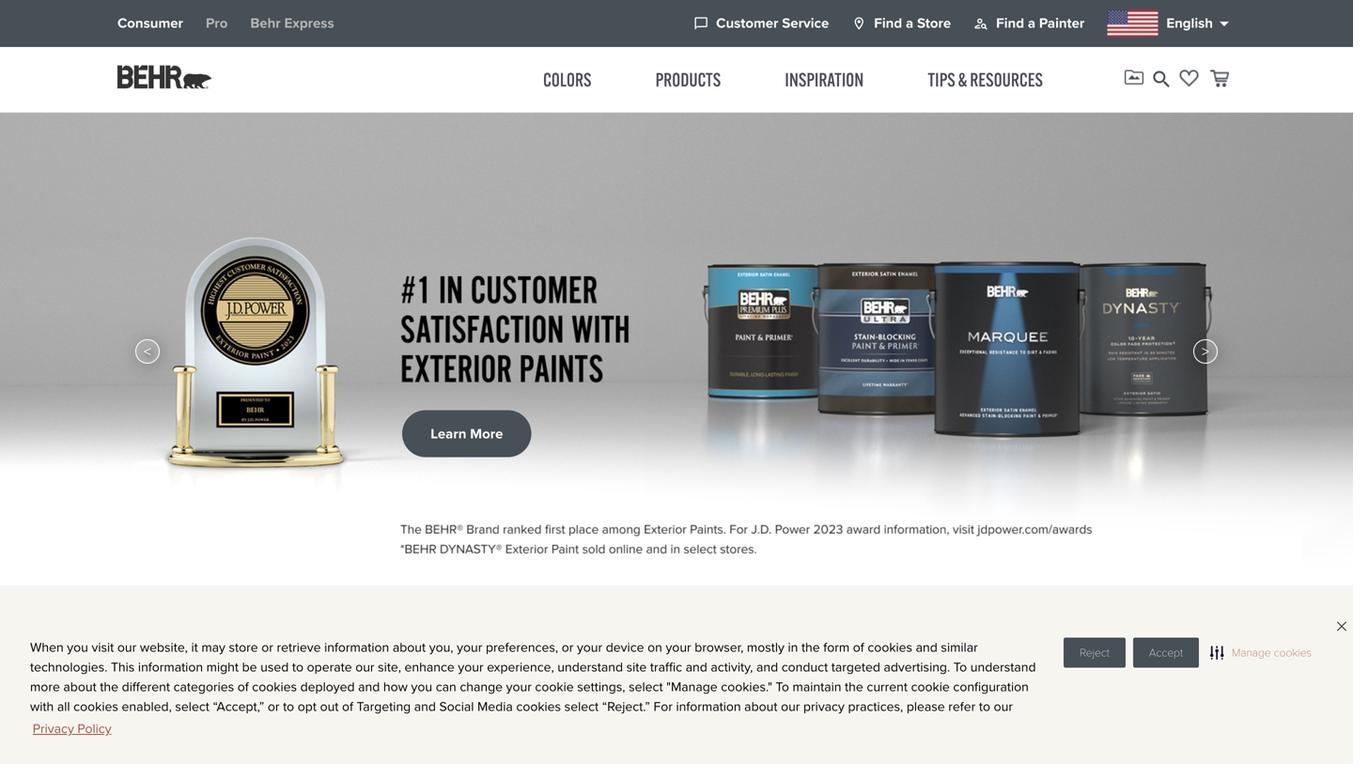Task type: describe. For each thing, give the bounding box(es) containing it.
chat_bubble_outline
[[694, 16, 709, 31]]

on
[[648, 638, 663, 657]]

accept
[[1150, 644, 1184, 661]]

technologies.
[[30, 657, 107, 677]]

room find a store
[[852, 13, 951, 34]]

cookies down the used at the bottom left of page
[[252, 677, 297, 696]]

and up "targeting"
[[358, 677, 380, 696]]

reject
[[1080, 644, 1110, 661]]

search link
[[1151, 65, 1174, 94]]

store
[[917, 13, 951, 34]]

browser,
[[695, 638, 744, 657]]

cookies down experience,
[[516, 697, 561, 716]]

this
[[111, 657, 135, 677]]

"accept,"
[[213, 697, 264, 716]]

behr logo image
[[118, 65, 212, 89]]

targeted
[[832, 657, 881, 677]]

accept button
[[1134, 638, 1200, 668]]

arrow_drop_down
[[1214, 12, 1236, 35]]

"reject."
[[602, 697, 650, 716]]

used
[[261, 657, 289, 677]]

person_search find a painter
[[974, 13, 1085, 34]]

cookieconsent dialog
[[0, 615, 1354, 764]]

your down experience,
[[506, 677, 532, 696]]

inspiration link
[[785, 68, 864, 91]]

pro
[[206, 13, 228, 34]]

manage cookies
[[1232, 644, 1312, 661]]

store
[[229, 638, 258, 657]]

settings,
[[577, 677, 626, 696]]

opt
[[298, 697, 317, 716]]

can
[[436, 677, 457, 696]]

<
[[144, 340, 151, 363]]

mostly
[[747, 638, 785, 657]]

form
[[824, 638, 850, 657]]

search
[[1151, 68, 1174, 91]]

resources
[[970, 68, 1043, 91]]

paint can with brush image
[[403, 645, 665, 764]]

behr
[[250, 13, 281, 34]]

deployed
[[300, 677, 355, 696]]

categories
[[174, 677, 234, 696]]

cookies up advertising. on the right of page
[[868, 638, 913, 657]]

current
[[867, 677, 908, 696]]

media
[[478, 697, 513, 716]]

or left opt
[[268, 697, 280, 716]]

activity,
[[711, 657, 753, 677]]

pro link
[[206, 13, 228, 34]]

retrieve
[[277, 638, 321, 657]]

0 horizontal spatial to
[[776, 677, 790, 696]]

consumer link
[[118, 13, 183, 34]]

when
[[30, 638, 64, 657]]

products link
[[656, 68, 721, 91]]

2 horizontal spatial about
[[745, 697, 778, 716]]

and down can on the bottom of the page
[[414, 697, 436, 716]]

1 horizontal spatial about
[[393, 638, 426, 657]]

tips & resources
[[928, 68, 1043, 91]]

2 horizontal spatial select
[[629, 677, 663, 696]]

2 horizontal spatial the
[[845, 677, 864, 696]]

change
[[460, 677, 503, 696]]

or right preferences,
[[562, 638, 574, 657]]

more
[[470, 423, 503, 444]]

chat_bubble_outline customer service
[[694, 13, 829, 34]]

2 understand from the left
[[971, 657, 1036, 677]]

when you visit our website, it may store or retrieve information about you, your preferences, or your device on your browser, mostly in the form of cookies and similar technologies. this information might be used to operate our site, enhance your experience, understand site traffic and activity, and conduct targeted advertising. to understand more about the different categories of cookies deployed and how you can change your cookie settings, select "manage cookies." to maintain the current cookie configuration with all cookies enabled, select "accept," or to opt out of targeting and social media cookies select "reject." for information about our privacy practices, please refer to our privacy policy
[[30, 638, 1036, 739]]

visit
[[92, 638, 114, 657]]

1 horizontal spatial the
[[802, 638, 820, 657]]

social
[[440, 697, 474, 716]]

experience,
[[487, 657, 554, 677]]

in
[[788, 638, 798, 657]]

or up the used at the bottom left of page
[[262, 638, 273, 657]]

1 horizontal spatial select
[[565, 697, 599, 716]]

> button
[[1194, 328, 1218, 375]]

manage cookies link
[[1207, 638, 1316, 668]]

configuration
[[954, 677, 1029, 696]]

cookies up policy
[[73, 697, 118, 716]]

site,
[[378, 657, 401, 677]]

privacy
[[33, 719, 74, 739]]

please
[[907, 697, 945, 716]]

products
[[656, 68, 721, 91]]

pour lid image
[[975, 645, 1236, 764]]

all
[[57, 697, 70, 716]]

how
[[383, 677, 408, 696]]

english arrow_drop_down
[[1167, 12, 1236, 35]]

enhance
[[405, 657, 455, 677]]

similar
[[941, 638, 978, 657]]

privacy
[[804, 697, 845, 716]]

>
[[1202, 340, 1210, 363]]

refer
[[949, 697, 976, 716]]

website,
[[140, 638, 188, 657]]

1 vertical spatial information
[[138, 657, 203, 677]]

may
[[201, 638, 225, 657]]

maintain
[[793, 677, 842, 696]]

to down retrieve
[[292, 657, 304, 677]]

colors
[[543, 68, 592, 91]]

1 horizontal spatial to
[[954, 657, 967, 677]]

&
[[958, 68, 968, 91]]

inspiration
[[785, 68, 864, 91]]



Task type: locate. For each thing, give the bounding box(es) containing it.
and up advertising. on the right of page
[[916, 638, 938, 657]]

1 find from the left
[[874, 13, 903, 34]]

of up "accept," in the bottom left of the page
[[238, 677, 249, 696]]

understand up configuration
[[971, 657, 1036, 677]]

2 horizontal spatial of
[[853, 638, 865, 657]]

operate
[[307, 657, 352, 677]]

1 horizontal spatial of
[[342, 697, 353, 716]]

< button
[[135, 328, 160, 375]]

1 cookie from the left
[[535, 677, 574, 696]]

cookies."
[[721, 677, 773, 696]]

0 vertical spatial information
[[324, 638, 389, 657]]

cookies
[[868, 638, 913, 657], [1274, 644, 1312, 661], [252, 677, 297, 696], [73, 697, 118, 716], [516, 697, 561, 716]]

2 vertical spatial about
[[745, 697, 778, 716]]

privacy policy link
[[30, 717, 114, 742]]

of up targeted on the right bottom of page
[[853, 638, 865, 657]]

enabled,
[[122, 697, 172, 716]]

cookies right manage
[[1274, 644, 1312, 661]]

our down configuration
[[994, 697, 1013, 716]]

"manage
[[667, 677, 718, 696]]

0 horizontal spatial the
[[100, 677, 118, 696]]

1 horizontal spatial you
[[411, 677, 433, 696]]

1 a from the left
[[906, 13, 914, 34]]

2 vertical spatial of
[[342, 697, 353, 716]]

cookie down experience,
[[535, 677, 574, 696]]

1 understand from the left
[[558, 657, 623, 677]]

us flag image
[[1108, 10, 1159, 37]]

and up "manage
[[686, 657, 708, 677]]

preferences,
[[486, 638, 558, 657]]

the
[[802, 638, 820, 657], [100, 677, 118, 696], [845, 677, 864, 696]]

about down technologies. in the left of the page
[[63, 677, 97, 696]]

our down maintain
[[781, 697, 800, 716]]

find for find a store
[[874, 13, 903, 34]]

1 vertical spatial you
[[411, 677, 433, 696]]

practices,
[[848, 697, 904, 716]]

cookie up "please" at the right bottom of page
[[911, 677, 950, 696]]

device
[[606, 638, 644, 657]]

learn
[[431, 423, 467, 444]]

manage
[[1232, 644, 1271, 661]]

english
[[1167, 13, 1214, 34]]

customer
[[716, 13, 779, 34]]

targeting
[[357, 697, 411, 716]]

about down cookies."
[[745, 697, 778, 716]]

your
[[457, 638, 483, 657], [577, 638, 603, 657], [666, 638, 692, 657], [458, 657, 484, 677], [506, 677, 532, 696]]

0 horizontal spatial find
[[874, 13, 903, 34]]

to down similar
[[954, 657, 967, 677]]

0 horizontal spatial understand
[[558, 657, 623, 677]]

person_search
[[974, 16, 989, 31]]

about
[[393, 638, 426, 657], [63, 677, 97, 696], [745, 697, 778, 716]]

and down the mostly
[[757, 657, 778, 677]]

service
[[782, 13, 829, 34]]

color of the year 2024 image
[[118, 645, 379, 764]]

of right out
[[342, 697, 353, 716]]

our left site,
[[356, 657, 375, 677]]

to
[[954, 657, 967, 677], [776, 677, 790, 696]]

2 a from the left
[[1028, 13, 1036, 34]]

1 vertical spatial of
[[238, 677, 249, 696]]

0 horizontal spatial about
[[63, 677, 97, 696]]

site
[[627, 657, 647, 677]]

it
[[191, 638, 198, 657]]

behr express link
[[250, 13, 334, 34]]

a for painter
[[1028, 13, 1036, 34]]

the down the this
[[100, 677, 118, 696]]

to down configuration
[[979, 697, 991, 716]]

1 vertical spatial to
[[776, 677, 790, 696]]

your right the you,
[[457, 638, 483, 657]]

to left opt
[[283, 697, 294, 716]]

painter
[[1040, 13, 1085, 34]]

2 vertical spatial information
[[676, 697, 741, 716]]

find right 'room'
[[874, 13, 903, 34]]

find for find a painter
[[997, 13, 1025, 34]]

you,
[[429, 638, 454, 657]]

0 vertical spatial of
[[853, 638, 865, 657]]

traffic
[[650, 657, 682, 677]]

information down website, on the left bottom of page
[[138, 657, 203, 677]]

room
[[852, 16, 867, 31]]

to
[[292, 657, 304, 677], [283, 697, 294, 716], [979, 697, 991, 716]]

advertising.
[[884, 657, 951, 677]]

you up technologies. in the left of the page
[[67, 638, 88, 657]]

might
[[206, 657, 239, 677]]

1 horizontal spatial cookie
[[911, 677, 950, 696]]

our up the this
[[117, 638, 137, 657]]

tips
[[928, 68, 956, 91]]

and
[[916, 638, 938, 657], [686, 657, 708, 677], [757, 657, 778, 677], [358, 677, 380, 696], [414, 697, 436, 716]]

consumer reports promo tile image
[[689, 645, 950, 764]]

1 horizontal spatial find
[[997, 13, 1025, 34]]

behr express
[[250, 13, 334, 34]]

0 vertical spatial to
[[954, 657, 967, 677]]

select down settings,
[[565, 697, 599, 716]]

you
[[67, 638, 88, 657], [411, 677, 433, 696]]

colors link
[[543, 68, 592, 91]]

express
[[284, 13, 334, 34]]

0 horizontal spatial select
[[175, 697, 210, 716]]

0 horizontal spatial you
[[67, 638, 88, 657]]

a left the store
[[906, 13, 914, 34]]

0 horizontal spatial cookie
[[535, 677, 574, 696]]

2 find from the left
[[997, 13, 1025, 34]]

to down conduct
[[776, 677, 790, 696]]

a for store
[[906, 13, 914, 34]]

cookie
[[535, 677, 574, 696], [911, 677, 950, 696]]

information up the 'operate' in the bottom left of the page
[[324, 638, 389, 657]]

be
[[242, 657, 257, 677]]

understand
[[558, 657, 623, 677], [971, 657, 1036, 677]]

policy
[[77, 719, 111, 739]]

0 horizontal spatial information
[[138, 657, 203, 677]]

different
[[122, 677, 170, 696]]

consumer
[[118, 13, 183, 34]]

the right in
[[802, 638, 820, 657]]

more
[[30, 677, 60, 696]]

select down site
[[629, 677, 663, 696]]

0 horizontal spatial a
[[906, 13, 914, 34]]

out
[[320, 697, 339, 716]]

0 horizontal spatial of
[[238, 677, 249, 696]]

tips & resources link
[[928, 68, 1043, 91]]

or
[[262, 638, 273, 657], [562, 638, 574, 657], [268, 697, 280, 716]]

2 horizontal spatial information
[[676, 697, 741, 716]]

about up site,
[[393, 638, 426, 657]]

you down enhance
[[411, 677, 433, 696]]

1 vertical spatial about
[[63, 677, 97, 696]]

the down targeted on the right bottom of page
[[845, 677, 864, 696]]

a left painter at the top of the page
[[1028, 13, 1036, 34]]

your left "device" in the bottom left of the page
[[577, 638, 603, 657]]

conduct
[[782, 657, 828, 677]]

dismiss cookie message image
[[1338, 622, 1347, 631]]

select down categories
[[175, 697, 210, 716]]

0 vertical spatial about
[[393, 638, 426, 657]]

with
[[30, 697, 54, 716]]

find right the 'person_search'
[[997, 13, 1025, 34]]

learn more link
[[403, 410, 531, 457]]

our
[[117, 638, 137, 657], [356, 657, 375, 677], [781, 697, 800, 716], [994, 697, 1013, 716]]

understand up settings,
[[558, 657, 623, 677]]

information down "manage
[[676, 697, 741, 716]]

2 cookie from the left
[[911, 677, 950, 696]]

1 horizontal spatial understand
[[971, 657, 1036, 677]]

0 vertical spatial you
[[67, 638, 88, 657]]

your up traffic
[[666, 638, 692, 657]]

1 horizontal spatial a
[[1028, 13, 1036, 34]]

1 horizontal spatial information
[[324, 638, 389, 657]]

learn more
[[431, 423, 503, 444]]

reject button
[[1064, 638, 1126, 668]]

your up change at the left bottom
[[458, 657, 484, 677]]



Task type: vqa. For each thing, say whether or not it's contained in the screenshot.
1st caret icon from the top of the page
no



